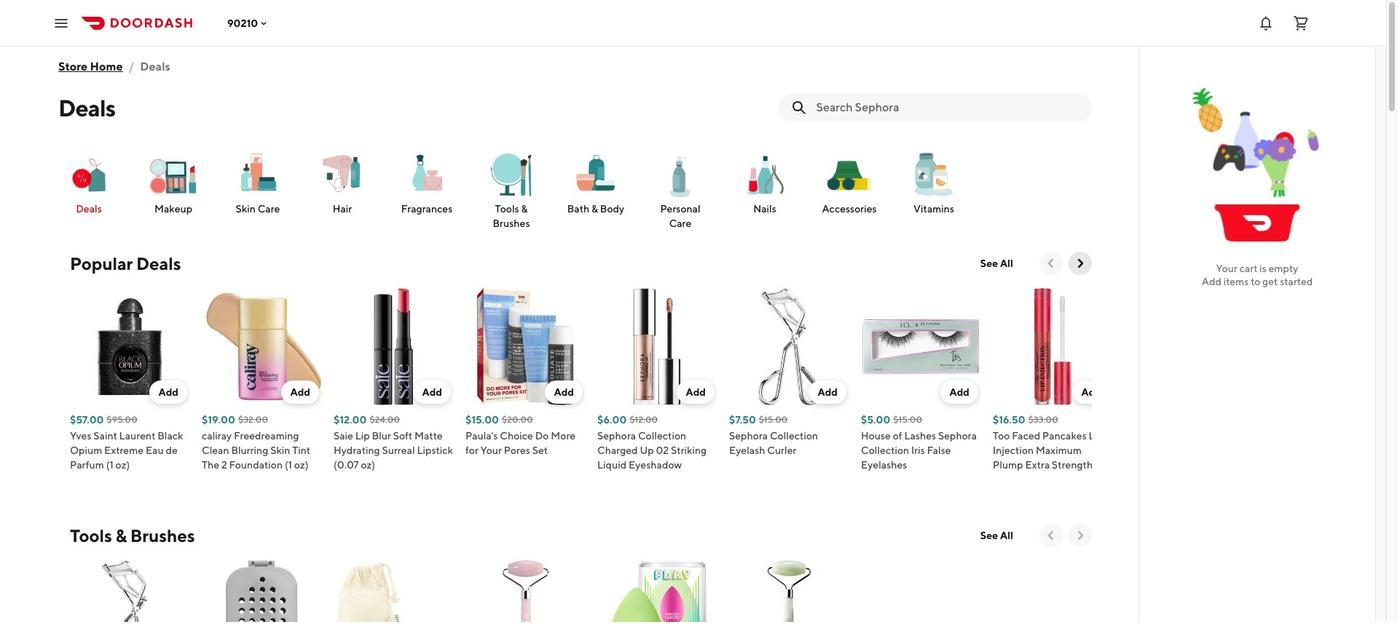 Task type: vqa. For each thing, say whether or not it's contained in the screenshot.


Task type: locate. For each thing, give the bounding box(es) containing it.
1 horizontal spatial &
[[521, 203, 528, 215]]

sephora inside $5.00 $15.00 house of lashes sephora collection iris false eyelashes
[[938, 430, 977, 442]]

1 $15.00 from the left
[[465, 414, 499, 426]]

your down the paula's
[[480, 445, 502, 457]]

sephora
[[597, 430, 636, 442], [729, 430, 768, 442], [938, 430, 977, 442]]

deals image
[[63, 149, 115, 202]]

0 horizontal spatial sephora
[[597, 430, 636, 442]]

2 horizontal spatial sephora
[[938, 430, 977, 442]]

items
[[1224, 276, 1249, 288]]

2 sephora from the left
[[729, 430, 768, 442]]

1 see from the top
[[980, 258, 998, 270]]

skin care
[[236, 203, 280, 215]]

maximum
[[1036, 445, 1082, 457]]

3 sephora from the left
[[938, 430, 977, 442]]

hydrating up (0.07
[[334, 445, 380, 457]]

1 horizontal spatial (1
[[285, 460, 292, 471]]

pores
[[504, 445, 530, 457]]

1 horizontal spatial sephora
[[729, 430, 768, 442]]

nails image
[[739, 149, 791, 202]]

more
[[551, 430, 576, 442]]

deals down deals image
[[76, 203, 102, 215]]

personal care image
[[654, 149, 707, 202]]

$16.50 $33.00 too faced pancakes lip injection maximum plump extra strength hydrating maple syrup lip plumper (0.14 oz)
[[993, 414, 1103, 500]]

add for yves saint laurent black opium extreme eau de parfum (1 oz)
[[158, 387, 178, 398]]

previous button of carousel image for tools & brushes
[[1044, 529, 1058, 543]]

skin down freedreaming
[[270, 445, 290, 457]]

1 horizontal spatial your
[[1216, 263, 1237, 275]]

$15.00 up of
[[893, 414, 922, 425]]

tint
[[292, 445, 310, 457]]

1 horizontal spatial $12.00
[[630, 414, 658, 425]]

1 horizontal spatial sephora collection eyelash curler image
[[729, 287, 849, 407]]

deals right /
[[140, 60, 170, 74]]

1 $12.00 from the left
[[334, 414, 367, 426]]

02
[[656, 445, 669, 457]]

sephora collection charged up 02 striking liquid eyeshadow image
[[597, 287, 717, 407]]

extra
[[1025, 460, 1050, 471]]

2 horizontal spatial collection
[[861, 445, 909, 457]]

add for too faced pancakes lip injection maximum plump extra strength hydrating maple syrup lip plumper (0.14 oz)
[[1081, 387, 1101, 398]]

faced
[[1012, 430, 1040, 442]]

oz)
[[116, 460, 130, 471], [294, 460, 308, 471], [361, 460, 375, 471], [1076, 489, 1091, 500]]

& for bath & body image at left
[[592, 203, 598, 215]]

1 horizontal spatial care
[[669, 218, 692, 229]]

1 all from the top
[[1000, 258, 1013, 270]]

collection inside $7.50 $15.00 sephora collection eyelash curler
[[770, 430, 818, 442]]

beautyblender play color changing makeup sponge image
[[597, 559, 717, 623]]

hair image
[[316, 149, 369, 195]]

care down personal
[[669, 218, 692, 229]]

$15.00 inside $7.50 $15.00 sephora collection eyelash curler
[[759, 414, 788, 425]]

add up $7.50 $15.00 sephora collection eyelash curler
[[818, 387, 838, 398]]

$15.00 right $7.50
[[759, 414, 788, 425]]

tools
[[495, 203, 519, 215], [70, 526, 112, 546]]

2 horizontal spatial &
[[592, 203, 598, 215]]

oz) right (0.07
[[361, 460, 375, 471]]

0 vertical spatial your
[[1216, 263, 1237, 275]]

1 vertical spatial your
[[480, 445, 502, 457]]

1 vertical spatial see all
[[980, 530, 1013, 542]]

2 (1 from the left
[[285, 460, 292, 471]]

house of lashes sephora collection iris false eyelashes image
[[861, 287, 981, 407]]

saie lip blur soft matte hydrating surreal lipstick (0.07 oz) image
[[334, 287, 454, 407]]

lip left blur on the left of page
[[355, 430, 370, 442]]

deals
[[140, 60, 170, 74], [58, 94, 115, 122], [76, 203, 102, 215], [136, 253, 181, 274]]

$15.00 inside $5.00 $15.00 house of lashes sephora collection iris false eyelashes
[[893, 414, 922, 425]]

2 see all link from the top
[[972, 524, 1022, 548]]

$95.00
[[107, 414, 138, 425]]

0 vertical spatial skin
[[236, 203, 256, 215]]

0 horizontal spatial brushes
[[130, 526, 195, 546]]

fragrances link
[[390, 149, 463, 217]]

add up pancakes
[[1081, 387, 1101, 398]]

pancakes
[[1042, 430, 1087, 442]]

hydrating down plump
[[993, 474, 1039, 486]]

tools down parfum
[[70, 526, 112, 546]]

lip right pancakes
[[1089, 430, 1103, 442]]

$19.00
[[202, 414, 235, 426]]

sephora up eyelash
[[729, 430, 768, 442]]

sephora up charged
[[597, 430, 636, 442]]

empty
[[1269, 263, 1298, 275]]

$20.00
[[502, 414, 533, 425]]

(1
[[106, 460, 113, 471], [285, 460, 292, 471]]

eau
[[146, 445, 164, 457]]

charged
[[597, 445, 638, 457]]

1 horizontal spatial tools & brushes
[[493, 203, 530, 229]]

0 vertical spatial all
[[1000, 258, 1013, 270]]

add left items
[[1202, 276, 1222, 288]]

oz) down tint
[[294, 460, 308, 471]]

$12.00 up up
[[630, 414, 658, 425]]

0 vertical spatial see all
[[980, 258, 1013, 270]]

0 horizontal spatial your
[[480, 445, 502, 457]]

$12.00 up saie
[[334, 414, 367, 426]]

(1 inside $19.00 $32.00 caliray freedreaming clean blurring skin tint the 2 foundation (1 oz)
[[285, 460, 292, 471]]

previous button of carousel image left next button of carousel icon
[[1044, 529, 1058, 543]]

curler
[[767, 445, 796, 457]]

oz) down syrup
[[1076, 489, 1091, 500]]

hydrating inside $12.00 $24.00 saie lip blur soft matte hydrating surreal lipstick (0.07 oz)
[[334, 445, 380, 457]]

(1 for foundation
[[285, 460, 292, 471]]

previous button of carousel image
[[1044, 256, 1058, 271], [1044, 529, 1058, 543]]

1 vertical spatial see
[[980, 530, 998, 542]]

(1 inside the '$57.00 $95.00 yves saint laurent black opium extreme eau de parfum (1 oz)'
[[106, 460, 113, 471]]

2 all from the top
[[1000, 530, 1013, 542]]

1 horizontal spatial hydrating
[[993, 474, 1039, 486]]

skin
[[236, 203, 256, 215], [270, 445, 290, 457]]

/
[[129, 60, 134, 74]]

maple
[[1041, 474, 1071, 486]]

1 vertical spatial tools & brushes link
[[70, 524, 195, 548]]

add for paula's choice do more for your pores set
[[554, 387, 574, 398]]

0 horizontal spatial sephora collection eyelash curler image
[[70, 559, 190, 623]]

$15.00 up the paula's
[[465, 414, 499, 426]]

(1 down extreme
[[106, 460, 113, 471]]

0 horizontal spatial tools & brushes
[[70, 526, 195, 546]]

caliray
[[202, 430, 232, 442]]

0 vertical spatial see all link
[[972, 252, 1022, 275]]

1 previous button of carousel image from the top
[[1044, 256, 1058, 271]]

0 vertical spatial hydrating
[[334, 445, 380, 457]]

collection up the 02
[[638, 430, 686, 442]]

collection up curler
[[770, 430, 818, 442]]

add for caliray freedreaming clean blurring skin tint the 2 foundation (1 oz)
[[290, 387, 310, 398]]

0 vertical spatial tools & brushes link
[[475, 149, 548, 232]]

2 see all from the top
[[980, 530, 1013, 542]]

bath
[[567, 203, 589, 215]]

1 vertical spatial see all link
[[972, 524, 1022, 548]]

(1 for parfum
[[106, 460, 113, 471]]

tools & brushes image
[[485, 149, 538, 202]]

$12.00
[[334, 414, 367, 426], [630, 414, 658, 425]]

0 vertical spatial sephora collection eyelash curler image
[[729, 287, 849, 407]]

add up striking
[[686, 387, 706, 398]]

1 horizontal spatial skin
[[270, 445, 290, 457]]

tools & brushes
[[493, 203, 530, 229], [70, 526, 195, 546]]

0 horizontal spatial hydrating
[[334, 445, 380, 457]]

oz) inside $16.50 $33.00 too faced pancakes lip injection maximum plump extra strength hydrating maple syrup lip plumper (0.14 oz)
[[1076, 489, 1091, 500]]

& for tools & brushes image
[[521, 203, 528, 215]]

see all link for tools & brushes
[[972, 524, 1022, 548]]

eyeshadow
[[629, 460, 682, 471]]

add up black
[[158, 387, 178, 398]]

1 horizontal spatial brushes
[[493, 218, 530, 229]]

brushes
[[493, 218, 530, 229], [130, 526, 195, 546]]

(1 right foundation
[[285, 460, 292, 471]]

makeup image
[[147, 149, 200, 202]]

0 vertical spatial see
[[980, 258, 998, 270]]

1 (1 from the left
[[106, 460, 113, 471]]

skin down skin care image
[[236, 203, 256, 215]]

2 previous button of carousel image from the top
[[1044, 529, 1058, 543]]

makeup
[[154, 203, 192, 215]]

1 vertical spatial care
[[669, 218, 692, 229]]

accessories image
[[823, 149, 876, 202]]

deals down makeup
[[136, 253, 181, 274]]

add up the false in the bottom of the page
[[949, 387, 969, 398]]

syrup
[[1073, 474, 1099, 486]]

false
[[927, 445, 951, 457]]

skin inside $19.00 $32.00 caliray freedreaming clean blurring skin tint the 2 foundation (1 oz)
[[270, 445, 290, 457]]

house
[[861, 430, 891, 442]]

previous button of carousel image left next button of carousel image
[[1044, 256, 1058, 271]]

vitamins link
[[897, 149, 970, 217]]

previous button of carousel image for popular deals
[[1044, 256, 1058, 271]]

sephora collection eyelash curler image
[[729, 287, 849, 407], [70, 559, 190, 623]]

0 horizontal spatial (1
[[106, 460, 113, 471]]

1 vertical spatial sephora collection eyelash curler image
[[70, 559, 190, 623]]

your up items
[[1216, 263, 1237, 275]]

oz) down extreme
[[116, 460, 130, 471]]

$5.00 $15.00 house of lashes sephora collection iris false eyelashes
[[861, 414, 977, 471]]

your
[[1216, 263, 1237, 275], [480, 445, 502, 457]]

0 vertical spatial care
[[258, 203, 280, 215]]

0 horizontal spatial collection
[[638, 430, 686, 442]]

$32.00
[[238, 414, 268, 425]]

1 see all link from the top
[[972, 252, 1022, 275]]

yves
[[70, 430, 91, 442]]

add up "more" on the bottom of the page
[[554, 387, 574, 398]]

see all link
[[972, 252, 1022, 275], [972, 524, 1022, 548]]

0 horizontal spatial tools
[[70, 526, 112, 546]]

sephora inside the $6.00 $12.00 sephora collection charged up 02 striking liquid eyeshadow
[[597, 430, 636, 442]]

1 vertical spatial skin
[[270, 445, 290, 457]]

collection for curler
[[770, 430, 818, 442]]

laurent
[[119, 430, 155, 442]]

next button of carousel image
[[1073, 529, 1087, 543]]

3 $15.00 from the left
[[893, 414, 922, 425]]

0 horizontal spatial lip
[[355, 430, 370, 442]]

of
[[893, 430, 902, 442]]

add button
[[150, 381, 187, 404], [150, 381, 187, 404], [281, 381, 319, 404], [281, 381, 319, 404], [413, 381, 451, 404], [413, 381, 451, 404], [545, 381, 583, 404], [545, 381, 583, 404], [677, 381, 715, 404], [677, 381, 715, 404], [809, 381, 846, 404], [809, 381, 846, 404], [941, 381, 978, 404], [941, 381, 978, 404], [1072, 381, 1110, 404], [1072, 381, 1110, 404]]

paula's
[[465, 430, 498, 442]]

1 horizontal spatial collection
[[770, 430, 818, 442]]

foundation
[[229, 460, 283, 471]]

0 horizontal spatial skin
[[236, 203, 256, 215]]

2 see from the top
[[980, 530, 998, 542]]

skin care image
[[232, 149, 284, 195]]

collection inside the $6.00 $12.00 sephora collection charged up 02 striking liquid eyeshadow
[[638, 430, 686, 442]]

tools down tools & brushes image
[[495, 203, 519, 215]]

see all
[[980, 258, 1013, 270], [980, 530, 1013, 542]]

0 vertical spatial tools
[[495, 203, 519, 215]]

see for popular deals
[[980, 258, 998, 270]]

add up freedreaming
[[290, 387, 310, 398]]

0 horizontal spatial $12.00
[[334, 414, 367, 426]]

1 vertical spatial all
[[1000, 530, 1013, 542]]

lip left plumper
[[993, 489, 1007, 500]]

see all for popular deals
[[980, 258, 1013, 270]]

1 horizontal spatial tools & brushes link
[[475, 149, 548, 232]]

plumper
[[1009, 489, 1049, 500]]

0 vertical spatial previous button of carousel image
[[1044, 256, 1058, 271]]

1 see all from the top
[[980, 258, 1013, 270]]

get
[[1262, 276, 1278, 288]]

1 vertical spatial previous button of carousel image
[[1044, 529, 1058, 543]]

sephora up the false in the bottom of the page
[[938, 430, 977, 442]]

eyelashes
[[861, 460, 907, 471]]

nails link
[[728, 149, 801, 217]]

too faced pancakes lip injection maximum plump extra strength hydrating maple syrup lip plumper (0.14 oz) image
[[993, 287, 1113, 407]]

1 sephora from the left
[[597, 430, 636, 442]]

collection up eyelashes
[[861, 445, 909, 457]]

sephora inside $7.50 $15.00 sephora collection eyelash curler
[[729, 430, 768, 442]]

choice
[[500, 430, 533, 442]]

2 horizontal spatial $15.00
[[893, 414, 922, 425]]

2 $12.00 from the left
[[630, 414, 658, 425]]

$15.00
[[465, 414, 499, 426], [759, 414, 788, 425], [893, 414, 922, 425]]

cart
[[1239, 263, 1258, 275]]

care inside personal care
[[669, 218, 692, 229]]

care down skin care image
[[258, 203, 280, 215]]

caliray freedreaming clean blurring skin tint the 2 foundation (1 oz) image
[[202, 287, 322, 407]]

lip
[[355, 430, 370, 442], [1089, 430, 1103, 442], [993, 489, 1007, 500]]

add for sephora collection charged up 02 striking liquid eyeshadow
[[686, 387, 706, 398]]

tools & brushes link
[[475, 149, 548, 232], [70, 524, 195, 548]]

0 horizontal spatial care
[[258, 203, 280, 215]]

striking
[[671, 445, 707, 457]]

lipstick
[[417, 445, 453, 457]]

sephora for $6.00
[[597, 430, 636, 442]]

&
[[521, 203, 528, 215], [592, 203, 598, 215], [115, 526, 127, 546]]

2 $15.00 from the left
[[759, 414, 788, 425]]

0 horizontal spatial $15.00
[[465, 414, 499, 426]]

1 horizontal spatial $15.00
[[759, 414, 788, 425]]

parfum
[[70, 460, 104, 471]]

collection for up
[[638, 430, 686, 442]]

1 horizontal spatial tools
[[495, 203, 519, 215]]

add for house of lashes sephora collection iris false eyelashes
[[949, 387, 969, 398]]

$16.50
[[993, 414, 1025, 426]]

add up matte
[[422, 387, 442, 398]]

0 vertical spatial brushes
[[493, 218, 530, 229]]

1 vertical spatial hydrating
[[993, 474, 1039, 486]]

& inside 'tools & brushes'
[[521, 203, 528, 215]]



Task type: describe. For each thing, give the bounding box(es) containing it.
notification bell image
[[1257, 14, 1275, 32]]

collection inside $5.00 $15.00 house of lashes sephora collection iris false eyelashes
[[861, 445, 909, 457]]

eyelash
[[729, 445, 765, 457]]

add for saie lip blur soft matte hydrating surreal lipstick (0.07 oz)
[[422, 387, 442, 398]]

bath & body
[[567, 203, 624, 215]]

1 vertical spatial brushes
[[130, 526, 195, 546]]

body
[[600, 203, 624, 215]]

popular deals link
[[70, 252, 181, 275]]

skin care link
[[221, 149, 294, 217]]

personal care
[[660, 203, 700, 229]]

hair link
[[306, 149, 379, 217]]

black
[[158, 430, 183, 442]]

$24.00
[[370, 414, 400, 425]]

$6.00 $12.00 sephora collection charged up 02 striking liquid eyeshadow
[[597, 414, 707, 471]]

bath & body image
[[570, 149, 622, 195]]

see for tools & brushes
[[980, 530, 998, 542]]

0 vertical spatial tools & brushes
[[493, 203, 530, 229]]

sephora collection reusable makeup sponge case set image
[[202, 559, 322, 623]]

(0.14
[[1051, 489, 1074, 500]]

lip inside $12.00 $24.00 saie lip blur soft matte hydrating surreal lipstick (0.07 oz)
[[355, 430, 370, 442]]

de
[[166, 445, 178, 457]]

1 vertical spatial tools
[[70, 526, 112, 546]]

0 horizontal spatial &
[[115, 526, 127, 546]]

$5.00
[[861, 414, 890, 426]]

store
[[58, 60, 88, 74]]

store home link
[[58, 52, 123, 82]]

sephora for $7.50
[[729, 430, 768, 442]]

2 horizontal spatial lip
[[1089, 430, 1103, 442]]

the
[[202, 460, 219, 471]]

your inside the $15.00 $20.00 paula's choice do more for your pores set
[[480, 445, 502, 457]]

strength
[[1052, 460, 1093, 471]]

0 horizontal spatial tools & brushes link
[[70, 524, 195, 548]]

clean
[[202, 445, 229, 457]]

popular deals
[[70, 253, 181, 274]]

$19.00 $32.00 caliray freedreaming clean blurring skin tint the 2 foundation (1 oz)
[[202, 414, 310, 471]]

1 vertical spatial tools & brushes
[[70, 526, 195, 546]]

fragrances image
[[401, 149, 453, 195]]

care for skin care
[[258, 203, 280, 215]]

accessories link
[[813, 149, 886, 217]]

add inside your cart is empty add items to get started
[[1202, 276, 1222, 288]]

all for tools & brushes
[[1000, 530, 1013, 542]]

$7.50
[[729, 414, 756, 426]]

open menu image
[[52, 14, 70, 32]]

Search Sephora search field
[[816, 100, 1080, 116]]

2
[[221, 460, 227, 471]]

next button of carousel image
[[1073, 256, 1087, 271]]

90210
[[227, 17, 258, 29]]

sephora collection jade facial roller image
[[729, 559, 849, 623]]

$33.00
[[1028, 414, 1058, 425]]

all for popular deals
[[1000, 258, 1013, 270]]

saie
[[334, 430, 353, 442]]

saint
[[93, 430, 117, 442]]

$12.00 inside $12.00 $24.00 saie lip blur soft matte hydrating surreal lipstick (0.07 oz)
[[334, 414, 367, 426]]

tools inside 'tools & brushes'
[[495, 203, 519, 215]]

makeup link
[[137, 149, 210, 217]]

see all for tools & brushes
[[980, 530, 1013, 542]]

oz) inside $19.00 $32.00 caliray freedreaming clean blurring skin tint the 2 foundation (1 oz)
[[294, 460, 308, 471]]

see all link for popular deals
[[972, 252, 1022, 275]]

oz) inside the '$57.00 $95.00 yves saint laurent black opium extreme eau de parfum (1 oz)'
[[116, 460, 130, 471]]

blurring
[[231, 445, 268, 457]]

0 items, open order cart image
[[1292, 14, 1310, 32]]

(0.07
[[334, 460, 359, 471]]

nails
[[753, 203, 776, 215]]

is
[[1260, 263, 1267, 275]]

your inside your cart is empty add items to get started
[[1216, 263, 1237, 275]]

opium
[[70, 445, 102, 457]]

$15.00 for $7.50
[[759, 414, 788, 425]]

for
[[465, 445, 478, 457]]

home
[[90, 60, 123, 74]]

1 horizontal spatial lip
[[993, 489, 1007, 500]]

accessories
[[822, 203, 877, 215]]

up
[[640, 445, 654, 457]]

do
[[535, 430, 549, 442]]

store home / deals
[[58, 60, 170, 74]]

soft
[[393, 430, 412, 442]]

$57.00 $95.00 yves saint laurent black opium extreme eau de parfum (1 oz)
[[70, 414, 183, 471]]

sephora collection reusable cotton pads 7-day kit image
[[334, 559, 454, 623]]

fragrances
[[401, 203, 453, 215]]

lashes
[[904, 430, 936, 442]]

oz) inside $12.00 $24.00 saie lip blur soft matte hydrating surreal lipstick (0.07 oz)
[[361, 460, 375, 471]]

blur
[[372, 430, 391, 442]]

add for sephora collection eyelash curler
[[818, 387, 838, 398]]

your cart is empty add items to get started
[[1202, 263, 1313, 288]]

to
[[1251, 276, 1260, 288]]

deals down store home link
[[58, 94, 115, 122]]

sephora collection rose quartz facial roller image
[[465, 559, 586, 623]]

vitamins
[[913, 203, 954, 215]]

deals link
[[52, 149, 125, 217]]

iris
[[911, 445, 925, 457]]

liquid
[[597, 460, 627, 471]]

hydrating inside $16.50 $33.00 too faced pancakes lip injection maximum plump extra strength hydrating maple syrup lip plumper (0.14 oz)
[[993, 474, 1039, 486]]

$15.00 for $5.00
[[893, 414, 922, 425]]

matte
[[414, 430, 443, 442]]

freedreaming
[[234, 430, 299, 442]]

paula's choice do more for your pores set image
[[465, 287, 586, 407]]

$7.50 $15.00 sephora collection eyelash curler
[[729, 414, 818, 457]]

yves saint laurent black opium extreme eau de parfum (1 oz) image
[[70, 287, 190, 407]]

$57.00
[[70, 414, 104, 426]]

$12.00 $24.00 saie lip blur soft matte hydrating surreal lipstick (0.07 oz)
[[334, 414, 453, 471]]

$15.00 $20.00 paula's choice do more for your pores set
[[465, 414, 576, 457]]

personal care link
[[644, 149, 717, 232]]

$12.00 inside the $6.00 $12.00 sephora collection charged up 02 striking liquid eyeshadow
[[630, 414, 658, 425]]

plump
[[993, 460, 1023, 471]]

extreme
[[104, 445, 144, 457]]

too
[[993, 430, 1010, 442]]

vitamins image
[[908, 149, 960, 202]]

popular
[[70, 253, 133, 274]]

set
[[532, 445, 548, 457]]

hair
[[333, 203, 352, 215]]

surreal
[[382, 445, 415, 457]]

care for personal care
[[669, 218, 692, 229]]

injection
[[993, 445, 1034, 457]]

$15.00 inside the $15.00 $20.00 paula's choice do more for your pores set
[[465, 414, 499, 426]]



